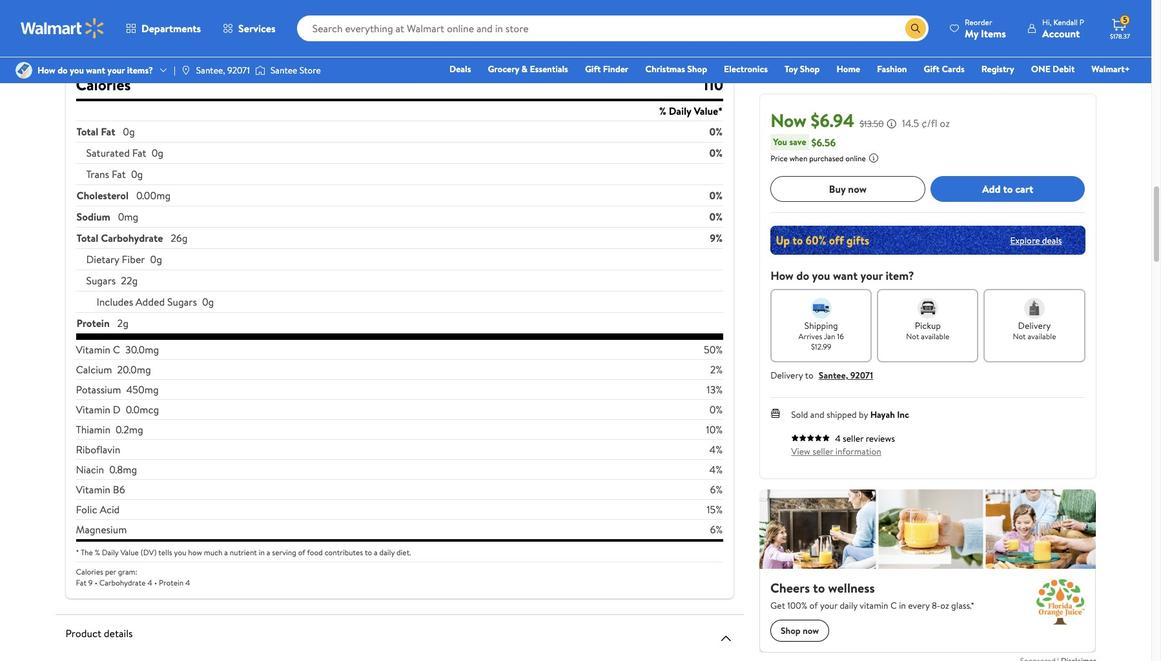 Task type: vqa. For each thing, say whether or not it's contained in the screenshot.


Task type: describe. For each thing, give the bounding box(es) containing it.
450mg
[[126, 383, 159, 397]]

2 • from the left
[[154, 578, 157, 589]]

1 • from the left
[[95, 578, 97, 589]]

debit
[[1053, 63, 1075, 76]]

5 $178.37
[[1110, 14, 1130, 41]]

now $6.94
[[771, 108, 854, 133]]

kendall
[[1054, 16, 1078, 27]]

vitamin c 30.0mg
[[76, 343, 159, 357]]

per for amount
[[114, 56, 129, 70]]

0g right the added
[[202, 295, 214, 309]]

available for pickup
[[921, 331, 950, 342]]

5
[[1123, 14, 1127, 25]]

pickup
[[915, 320, 941, 333]]

buy now button
[[771, 176, 925, 202]]

vitamin for vitamin c
[[76, 343, 110, 357]]

&
[[521, 63, 528, 76]]

food
[[307, 548, 323, 559]]

0g up saturated fat 0g
[[123, 125, 135, 139]]

1 vertical spatial serving
[[272, 548, 296, 559]]

hi,
[[1042, 16, 1052, 27]]

seller for view
[[813, 446, 833, 458]]

potassium 450mg
[[76, 383, 159, 397]]

not for delivery
[[1013, 331, 1026, 342]]

thiamin 0.2mg
[[76, 423, 143, 437]]

* the % daily value (dv) tells you how much a nutrient in a serving of food contributes to a daily diet.
[[76, 548, 411, 559]]

one debit
[[1031, 63, 1075, 76]]

services button
[[212, 13, 286, 44]]

do for how do you want your item?
[[796, 268, 809, 284]]

add
[[982, 182, 1001, 196]]

deals
[[449, 63, 471, 76]]

26g
[[171, 231, 188, 245]]

fat inside calories per gram: fat 9 • carbohydrate 4 • protein 4
[[76, 578, 87, 589]]

home
[[837, 63, 860, 76]]

my
[[965, 26, 979, 40]]

toy
[[785, 63, 798, 76]]

save
[[789, 136, 806, 149]]

0 vertical spatial 92071
[[227, 64, 250, 77]]

price when purchased online
[[771, 153, 866, 164]]

how for how do you want your items?
[[37, 64, 55, 77]]

0g for dietary fiber
[[150, 252, 162, 267]]

electronics link
[[718, 62, 774, 76]]

by
[[859, 409, 868, 422]]

legal information image
[[868, 153, 879, 163]]

nutrient
[[230, 548, 257, 559]]

services
[[238, 21, 276, 36]]

3 vitamin from the top
[[76, 483, 110, 497]]

fashion link
[[871, 62, 913, 76]]

want for item?
[[833, 268, 858, 284]]

do for how do you want your items?
[[58, 64, 68, 77]]

protein inside calories per gram: fat 9 • carbohydrate 4 • protein 4
[[159, 578, 184, 589]]

gift for gift finder
[[585, 63, 601, 76]]

gift finder
[[585, 63, 629, 76]]

christmas shop
[[645, 63, 707, 76]]

delivery not available
[[1013, 320, 1056, 342]]

total fat
[[77, 125, 115, 139]]

6  servings per container
[[76, 12, 183, 26]]

view seller information link
[[791, 446, 881, 458]]

container
[[140, 12, 183, 26]]

delivery for to
[[771, 369, 803, 382]]

sold and shipped by hayah inc
[[791, 409, 909, 422]]

sold
[[791, 409, 808, 422]]

how
[[188, 548, 202, 559]]

walmart+ link
[[1086, 62, 1136, 76]]

0.0mcg
[[126, 403, 159, 417]]

shipping arrives jan 16 $12.99
[[799, 320, 844, 353]]

how do you want your item?
[[771, 268, 914, 284]]

departments button
[[115, 13, 212, 44]]

how for how do you want your item?
[[771, 268, 794, 284]]

to for add
[[1003, 182, 1013, 196]]

learn more about strikethrough prices image
[[886, 119, 897, 129]]

oz for 14.5 ¢/fl oz you save $6.56
[[940, 116, 950, 130]]

1 vertical spatial %
[[95, 548, 100, 559]]

15%
[[707, 503, 723, 517]]

0 horizontal spatial santee,
[[196, 64, 225, 77]]

magnesium
[[76, 523, 127, 537]]

items?
[[127, 64, 153, 77]]

details
[[104, 627, 133, 641]]

includes
[[97, 295, 133, 309]]

want for items?
[[86, 64, 105, 77]]

1 horizontal spatial 4
[[185, 578, 190, 589]]

0 horizontal spatial 4
[[148, 578, 152, 589]]

0g for saturated fat
[[152, 146, 163, 160]]

shipped
[[827, 409, 857, 422]]

p
[[1080, 16, 1084, 27]]

up to sixty percent off deals. shop now. image
[[771, 226, 1085, 255]]

50%
[[704, 343, 723, 357]]

delivery for not
[[1018, 320, 1051, 333]]

2 4% from the top
[[709, 463, 723, 477]]

vitamin d 0.0mcg
[[76, 403, 159, 417]]

shipping
[[805, 320, 838, 333]]

% daily value*
[[659, 104, 723, 118]]

view seller information
[[791, 446, 881, 458]]

1 a from the left
[[224, 548, 228, 559]]

Search search field
[[297, 15, 929, 41]]

2 0% from the top
[[709, 146, 723, 160]]

price
[[771, 153, 788, 164]]

hi, kendall p account
[[1042, 16, 1084, 40]]

0 vertical spatial sugars
[[86, 274, 116, 288]]

cards
[[942, 63, 965, 76]]

14.5
[[902, 116, 919, 130]]

tells
[[158, 548, 172, 559]]

6% for vitamin b6
[[710, 483, 723, 497]]

gift finder link
[[579, 62, 634, 76]]

reviews
[[866, 433, 895, 446]]

sodium
[[77, 210, 110, 224]]

9
[[88, 578, 93, 589]]

cart
[[1015, 182, 1033, 196]]

how do you want your items?
[[37, 64, 153, 77]]

buy
[[829, 182, 846, 196]]

added
[[136, 295, 165, 309]]

to for delivery
[[805, 369, 814, 382]]

2 horizontal spatial 4
[[835, 433, 841, 446]]

22g
[[121, 274, 138, 288]]

0 vertical spatial daily
[[669, 104, 691, 118]]

search icon image
[[911, 23, 921, 34]]

departments
[[141, 21, 201, 36]]

2 a from the left
[[267, 548, 270, 559]]

$6.94
[[811, 108, 854, 133]]

explore deals
[[1010, 234, 1062, 247]]

total for total carbohydrate
[[77, 231, 98, 245]]

carbohydrate inside calories per gram: fat 9 • carbohydrate 4 • protein 4
[[99, 578, 146, 589]]

serving
[[76, 30, 110, 44]]

 image for santee, 92071
[[181, 65, 191, 76]]

store
[[300, 64, 321, 77]]

items
[[981, 26, 1006, 40]]



Task type: locate. For each thing, give the bounding box(es) containing it.
6% down 15%
[[710, 523, 723, 537]]

reorder my items
[[965, 16, 1006, 40]]

0 vertical spatial do
[[58, 64, 68, 77]]

0 horizontal spatial a
[[224, 548, 228, 559]]

 image
[[255, 64, 265, 77]]

0 vertical spatial vitamin
[[76, 343, 110, 357]]

4 down shipped
[[835, 433, 841, 446]]

your left item?
[[860, 268, 883, 284]]

not for pickup
[[906, 331, 919, 342]]

oz right ¢/fl
[[940, 116, 950, 130]]

0.2mg
[[116, 423, 143, 437]]

1 vertical spatial 4%
[[709, 463, 723, 477]]

serving
[[132, 56, 164, 70], [272, 548, 296, 559]]

1 horizontal spatial delivery
[[1018, 320, 1051, 333]]

4
[[835, 433, 841, 446], [148, 578, 152, 589], [185, 578, 190, 589]]

2 shop from the left
[[800, 63, 820, 76]]

you up 'intent image for shipping'
[[812, 268, 830, 284]]

 image for how do you want your items?
[[15, 62, 32, 79]]

1 vertical spatial protein
[[159, 578, 184, 589]]

0g right 'fiber'
[[150, 252, 162, 267]]

0% for 0mg
[[709, 210, 723, 224]]

1 horizontal spatial how
[[771, 268, 794, 284]]

to down $12.99
[[805, 369, 814, 382]]

5 stars out of 5, based on 4 seller reviews element
[[791, 435, 830, 442]]

one
[[1031, 63, 1051, 76]]

1 horizontal spatial not
[[1013, 331, 1026, 342]]

per down 'size' on the left of the page
[[114, 56, 129, 70]]

total
[[77, 125, 98, 139], [77, 231, 98, 245]]

1 vitamin from the top
[[76, 343, 110, 357]]

niacin 0.8mg
[[76, 463, 137, 477]]

1 horizontal spatial •
[[154, 578, 157, 589]]

calories down the on the left of page
[[76, 567, 103, 578]]

4 right gram:
[[148, 578, 152, 589]]

not down intent image for pickup
[[906, 331, 919, 342]]

2 vitamin from the top
[[76, 403, 110, 417]]

 image down 'walmart' image
[[15, 62, 32, 79]]

daily
[[669, 104, 691, 118], [102, 548, 119, 559]]

% down christmas
[[659, 104, 666, 118]]

registry
[[981, 63, 1014, 76]]

oz right fl
[[714, 30, 723, 44]]

16
[[837, 331, 844, 342]]

0 vertical spatial 6%
[[710, 483, 723, 497]]

fat right saturated
[[132, 146, 146, 160]]

0 horizontal spatial protein
[[77, 316, 110, 331]]

10%
[[706, 423, 723, 437]]

want down serving
[[86, 64, 105, 77]]

delivery up sold
[[771, 369, 803, 382]]

to left cart at the right top of page
[[1003, 182, 1013, 196]]

intent image for delivery image
[[1024, 298, 1045, 319]]

0% for 0g
[[709, 125, 723, 139]]

9%
[[710, 231, 723, 245]]

4% up 15%
[[709, 463, 723, 477]]

3 a from the left
[[374, 548, 378, 559]]

and
[[810, 409, 824, 422]]

available for delivery
[[1028, 331, 1056, 342]]

serving size
[[76, 30, 130, 44]]

carbohydrate down value
[[99, 578, 146, 589]]

you
[[773, 136, 787, 149]]

• right 9
[[95, 578, 97, 589]]

1 horizontal spatial protein
[[159, 578, 184, 589]]

0 horizontal spatial do
[[58, 64, 68, 77]]

0 horizontal spatial •
[[95, 578, 97, 589]]

reorder
[[965, 16, 992, 27]]

13%
[[707, 383, 723, 397]]

b6
[[113, 483, 125, 497]]

0 horizontal spatial seller
[[813, 446, 833, 458]]

1 horizontal spatial a
[[267, 548, 270, 559]]

gift left cards
[[924, 63, 940, 76]]

calories per gram: fat 9 • carbohydrate 4 • protein 4
[[76, 567, 190, 589]]

0 horizontal spatial  image
[[15, 62, 32, 79]]

a right much
[[224, 548, 228, 559]]

available inside the delivery not available
[[1028, 331, 1056, 342]]

sugars down dietary
[[86, 274, 116, 288]]

0 vertical spatial total
[[77, 125, 98, 139]]

0g down saturated fat 0g
[[131, 167, 143, 181]]

0 vertical spatial how
[[37, 64, 55, 77]]

1 horizontal spatial 92071
[[850, 369, 873, 382]]

per for calories
[[105, 567, 116, 578]]

total up saturated
[[77, 125, 98, 139]]

1 vertical spatial do
[[796, 268, 809, 284]]

6% for magnesium
[[710, 523, 723, 537]]

0 vertical spatial calories
[[76, 74, 131, 96]]

0 horizontal spatial available
[[921, 331, 950, 342]]

a left daily
[[374, 548, 378, 559]]

calories down 'amount'
[[76, 74, 131, 96]]

1 horizontal spatial santee,
[[819, 369, 848, 382]]

0 vertical spatial protein
[[77, 316, 110, 331]]

• right gram:
[[154, 578, 157, 589]]

clear search field text image
[[890, 23, 900, 33]]

0 horizontal spatial you
[[70, 64, 84, 77]]

to left daily
[[365, 548, 372, 559]]

1 vertical spatial daily
[[102, 548, 119, 559]]

0 vertical spatial delivery
[[1018, 320, 1051, 333]]

0 horizontal spatial oz
[[714, 30, 723, 44]]

riboflavin
[[76, 443, 120, 457]]

shop
[[687, 63, 707, 76], [800, 63, 820, 76]]

serving left |
[[132, 56, 164, 70]]

much
[[204, 548, 222, 559]]

$13.50
[[860, 118, 884, 130]]

0 horizontal spatial to
[[365, 548, 372, 559]]

your left items?
[[107, 64, 125, 77]]

0 vertical spatial want
[[86, 64, 105, 77]]

home link
[[831, 62, 866, 76]]

*
[[76, 548, 79, 559]]

fat left 9
[[76, 578, 87, 589]]

0 vertical spatial carbohydrate
[[101, 231, 163, 245]]

0 horizontal spatial serving
[[132, 56, 164, 70]]

1 vertical spatial santee,
[[819, 369, 848, 382]]

diet.
[[397, 548, 411, 559]]

1 horizontal spatial serving
[[272, 548, 296, 559]]

information
[[835, 446, 881, 458]]

2 not from the left
[[1013, 331, 1026, 342]]

1 available from the left
[[921, 331, 950, 342]]

santee, 92071 button
[[819, 369, 873, 382]]

calories for calories per gram: fat 9 • carbohydrate 4 • protein 4
[[76, 567, 103, 578]]

deals link
[[444, 62, 477, 76]]

Walmart Site-Wide search field
[[297, 15, 929, 41]]

delivery inside the delivery not available
[[1018, 320, 1051, 333]]

1 vertical spatial oz
[[940, 116, 950, 130]]

$6.56
[[811, 135, 836, 149]]

2%
[[710, 363, 723, 377]]

item?
[[886, 268, 914, 284]]

1 horizontal spatial %
[[659, 104, 666, 118]]

0%
[[709, 125, 723, 139], [709, 146, 723, 160], [709, 189, 723, 203], [709, 210, 723, 224], [709, 403, 723, 417]]

vitamin for vitamin d
[[76, 403, 110, 417]]

1 vertical spatial how
[[771, 268, 794, 284]]

1 vertical spatial your
[[860, 268, 883, 284]]

1 not from the left
[[906, 331, 919, 342]]

1 horizontal spatial sugars
[[167, 295, 197, 309]]

you for how do you want your items?
[[70, 64, 84, 77]]

shop right christmas
[[687, 63, 707, 76]]

d
[[113, 403, 121, 417]]

1 6% from the top
[[710, 483, 723, 497]]

0 vertical spatial serving
[[132, 56, 164, 70]]

1 horizontal spatial  image
[[181, 65, 191, 76]]

0 horizontal spatial 92071
[[227, 64, 250, 77]]

2 vertical spatial you
[[174, 548, 186, 559]]

fat for trans
[[112, 167, 126, 181]]

seller down the sold and shipped by hayah inc
[[843, 433, 864, 446]]

0.8mg
[[109, 463, 137, 477]]

1 vertical spatial carbohydrate
[[99, 578, 146, 589]]

1 4% from the top
[[709, 443, 723, 457]]

gift for gift cards
[[924, 63, 940, 76]]

grocery & essentials link
[[482, 62, 574, 76]]

your for items?
[[107, 64, 125, 77]]

intent image for shipping image
[[811, 298, 832, 319]]

0 vertical spatial santee,
[[196, 64, 225, 77]]

to inside 'add to cart' button
[[1003, 182, 1013, 196]]

1 vertical spatial to
[[805, 369, 814, 382]]

1 vertical spatial want
[[833, 268, 858, 284]]

not down intent image for delivery
[[1013, 331, 1026, 342]]

protein down tells
[[159, 578, 184, 589]]

2 calories from the top
[[76, 567, 103, 578]]

4 0% from the top
[[709, 210, 723, 224]]

 image right |
[[181, 65, 191, 76]]

potassium
[[76, 383, 121, 397]]

1 vertical spatial calories
[[76, 567, 103, 578]]

1 vertical spatial 6%
[[710, 523, 723, 537]]

5 0% from the top
[[709, 403, 723, 417]]

fiber
[[122, 252, 145, 267]]

carbohydrate up 'fiber'
[[101, 231, 163, 245]]

1 vertical spatial total
[[77, 231, 98, 245]]

your for item?
[[860, 268, 883, 284]]

do up "shipping"
[[796, 268, 809, 284]]

1 total from the top
[[77, 125, 98, 139]]

4 down how
[[185, 578, 190, 589]]

2 vertical spatial vitamin
[[76, 483, 110, 497]]

6% up 15%
[[710, 483, 723, 497]]

buy now
[[829, 182, 867, 196]]

available down intent image for delivery
[[1028, 331, 1056, 342]]

total down "sodium"
[[77, 231, 98, 245]]

vitamin up thiamin
[[76, 403, 110, 417]]

not inside pickup not available
[[906, 331, 919, 342]]

2 vertical spatial to
[[365, 548, 372, 559]]

want left item?
[[833, 268, 858, 284]]

santee, down $12.99
[[819, 369, 848, 382]]

14.5 ¢/fl oz you save $6.56
[[773, 116, 950, 149]]

92071 up by
[[850, 369, 873, 382]]

shop for christmas shop
[[687, 63, 707, 76]]

% right the on the left of page
[[95, 548, 100, 559]]

oz inside 14.5 ¢/fl oz you save $6.56
[[940, 116, 950, 130]]

0 horizontal spatial daily
[[102, 548, 119, 559]]

1 horizontal spatial daily
[[669, 104, 691, 118]]

0 vertical spatial per
[[114, 56, 129, 70]]

sugars right the added
[[167, 295, 197, 309]]

1 vertical spatial sugars
[[167, 295, 197, 309]]

fat right trans on the left top of the page
[[112, 167, 126, 181]]

0g up the 0.00mg
[[152, 146, 163, 160]]

2 horizontal spatial you
[[812, 268, 830, 284]]

when
[[790, 153, 807, 164]]

1 vertical spatial per
[[105, 567, 116, 578]]

1 horizontal spatial want
[[833, 268, 858, 284]]

grocery & essentials
[[488, 63, 568, 76]]

0 vertical spatial you
[[70, 64, 84, 77]]

1 calories from the top
[[76, 74, 131, 96]]

2 gift from the left
[[924, 63, 940, 76]]

0g for trans fat
[[131, 167, 143, 181]]

oz for 8 fl oz
[[714, 30, 723, 44]]

toy shop
[[785, 63, 820, 76]]

carbohydrate
[[101, 231, 163, 245], [99, 578, 146, 589]]

0 horizontal spatial not
[[906, 331, 919, 342]]

calcium
[[76, 363, 112, 377]]

3 0% from the top
[[709, 189, 723, 203]]

shop for toy shop
[[800, 63, 820, 76]]

fat for total
[[101, 125, 115, 139]]

0 vertical spatial to
[[1003, 182, 1013, 196]]

0 horizontal spatial sugars
[[86, 274, 116, 288]]

in
[[259, 548, 265, 559]]

1 vertical spatial delivery
[[771, 369, 803, 382]]

4 seller reviews
[[835, 433, 895, 446]]

product details image
[[718, 632, 734, 647]]

2 6% from the top
[[710, 523, 723, 537]]

servings
[[84, 12, 121, 26]]

0% for 0.00mg
[[709, 189, 723, 203]]

0 vertical spatial oz
[[714, 30, 723, 44]]

1 shop from the left
[[687, 63, 707, 76]]

(dv)
[[141, 548, 157, 559]]

grocery
[[488, 63, 519, 76]]

value*
[[694, 104, 723, 118]]

$12.99
[[811, 342, 831, 353]]

essentials
[[530, 63, 568, 76]]

2 available from the left
[[1028, 331, 1056, 342]]

1 vertical spatial you
[[812, 268, 830, 284]]

intent image for pickup image
[[918, 298, 938, 319]]

walmart image
[[21, 18, 105, 39]]

%
[[659, 104, 666, 118], [95, 548, 100, 559]]

serving left the of
[[272, 548, 296, 559]]

saturated
[[86, 146, 130, 160]]

available inside pickup not available
[[921, 331, 950, 342]]

0 vertical spatial 4%
[[709, 443, 723, 457]]

vitamin down niacin
[[76, 483, 110, 497]]

0 vertical spatial %
[[659, 104, 666, 118]]

0 horizontal spatial how
[[37, 64, 55, 77]]

0 horizontal spatial gift
[[585, 63, 601, 76]]

explore deals link
[[1005, 229, 1067, 252]]

per
[[114, 56, 129, 70], [105, 567, 116, 578]]

1 horizontal spatial available
[[1028, 331, 1056, 342]]

1 horizontal spatial do
[[796, 268, 809, 284]]

0 horizontal spatial want
[[86, 64, 105, 77]]

folic
[[76, 503, 97, 517]]

santee,
[[196, 64, 225, 77], [819, 369, 848, 382]]

0 horizontal spatial %
[[95, 548, 100, 559]]

calories for calories
[[76, 74, 131, 96]]

2 total from the top
[[77, 231, 98, 245]]

you right tells
[[174, 548, 186, 559]]

1 horizontal spatial shop
[[800, 63, 820, 76]]

1 horizontal spatial oz
[[940, 116, 950, 130]]

niacin
[[76, 463, 104, 477]]

you down serving
[[70, 64, 84, 77]]

6
[[76, 12, 82, 26]]

calories inside calories per gram: fat 9 • carbohydrate 4 • protein 4
[[76, 567, 103, 578]]

fl
[[704, 30, 711, 44]]

1 horizontal spatial your
[[860, 268, 883, 284]]

seller for 4
[[843, 433, 864, 446]]

how
[[37, 64, 55, 77], [771, 268, 794, 284]]

thiamin
[[76, 423, 110, 437]]

gift left "finder"
[[585, 63, 601, 76]]

1 gift from the left
[[585, 63, 601, 76]]

1 vertical spatial 92071
[[850, 369, 873, 382]]

2 horizontal spatial a
[[374, 548, 378, 559]]

per inside calories per gram: fat 9 • carbohydrate 4 • protein 4
[[105, 567, 116, 578]]

amount
[[76, 56, 112, 70]]

you for how do you want your item?
[[812, 268, 830, 284]]

sugars 22g
[[86, 274, 138, 288]]

seller
[[843, 433, 864, 446], [813, 446, 833, 458]]

per left gram:
[[105, 567, 116, 578]]

0 horizontal spatial delivery
[[771, 369, 803, 382]]

4% down 10%
[[709, 443, 723, 457]]

christmas shop link
[[640, 62, 713, 76]]

protein left 2g
[[77, 316, 110, 331]]

1 horizontal spatial gift
[[924, 63, 940, 76]]

92071 down services popup button
[[227, 64, 250, 77]]

0 horizontal spatial shop
[[687, 63, 707, 76]]

a right in
[[267, 548, 270, 559]]

 image
[[15, 62, 32, 79], [181, 65, 191, 76]]

delivery down intent image for delivery
[[1018, 320, 1051, 333]]

daily left value*
[[669, 104, 691, 118]]

shop right toy
[[800, 63, 820, 76]]

6%
[[710, 483, 723, 497], [710, 523, 723, 537]]

vitamin up calcium on the bottom of page
[[76, 343, 110, 357]]

daily left value
[[102, 548, 119, 559]]

folic acid
[[76, 503, 120, 517]]

not inside the delivery not available
[[1013, 331, 1026, 342]]

2 horizontal spatial to
[[1003, 182, 1013, 196]]

1 horizontal spatial you
[[174, 548, 186, 559]]

view
[[791, 446, 810, 458]]

to
[[1003, 182, 1013, 196], [805, 369, 814, 382], [365, 548, 372, 559]]

seller down 5 stars out of 5, based on 4 seller reviews element at the right of the page
[[813, 446, 833, 458]]

daily
[[379, 548, 395, 559]]

do left 'amount'
[[58, 64, 68, 77]]

product details
[[66, 627, 133, 641]]

fat for saturated
[[132, 146, 146, 160]]

fat up saturated
[[101, 125, 115, 139]]

20.0mg
[[117, 363, 151, 377]]

0 horizontal spatial your
[[107, 64, 125, 77]]

available down intent image for pickup
[[921, 331, 950, 342]]

total for total fat
[[77, 125, 98, 139]]

1 vertical spatial vitamin
[[76, 403, 110, 417]]

santee, right |
[[196, 64, 225, 77]]

1 0% from the top
[[709, 125, 723, 139]]

1 horizontal spatial seller
[[843, 433, 864, 446]]

110
[[703, 74, 723, 96]]

2g
[[117, 316, 128, 331]]

1 horizontal spatial to
[[805, 369, 814, 382]]

0 vertical spatial your
[[107, 64, 125, 77]]

|
[[174, 64, 176, 77]]



